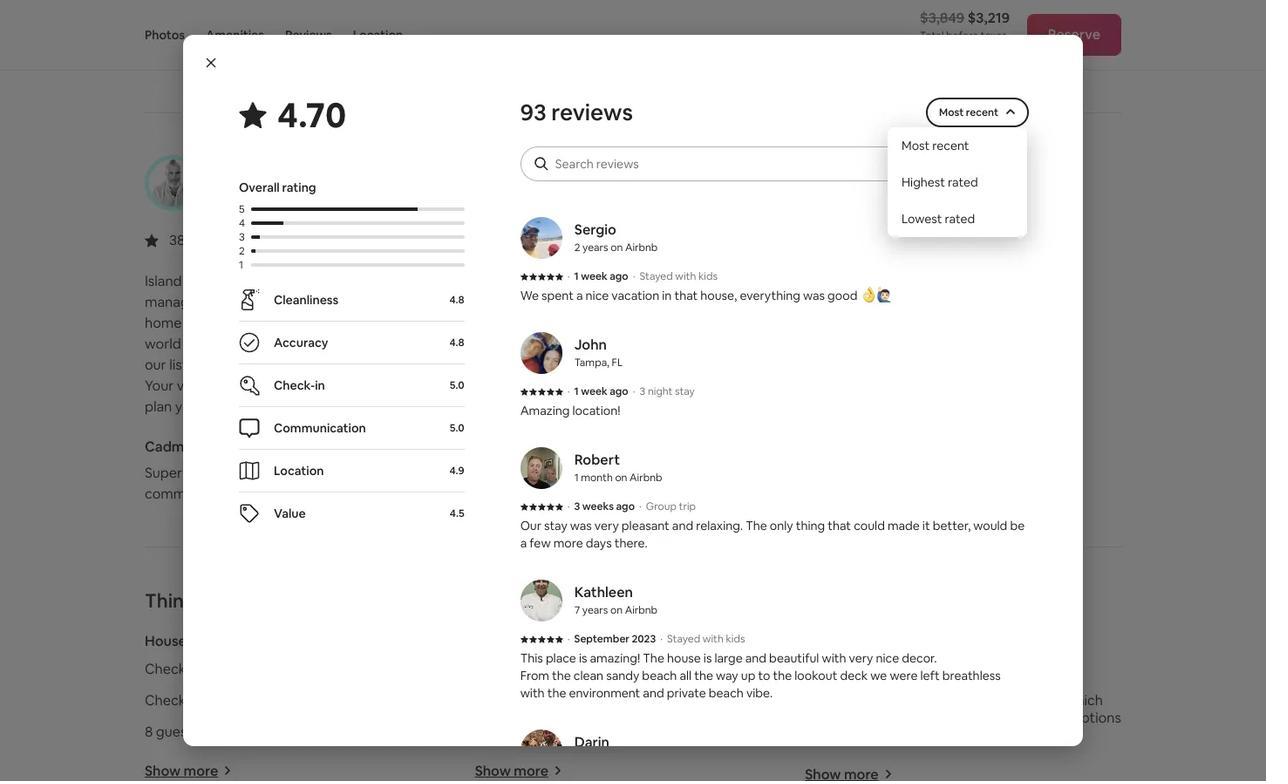 Task type: locate. For each thing, give the bounding box(es) containing it.
is up perfect
[[235, 376, 244, 395]]

to left 'help'
[[461, 376, 475, 395]]

most up the highest
[[902, 138, 930, 153]]

0 horizontal spatial be
[[384, 376, 401, 395]]

0 horizontal spatial stay
[[544, 518, 568, 534]]

kathleen image
[[520, 580, 562, 622], [520, 580, 562, 622]]

3 left weeks
[[574, 500, 580, 514]]

john image
[[520, 332, 562, 374]]

· up place
[[567, 632, 570, 646]]

0 horizontal spatial beach
[[642, 668, 677, 684]]

0 horizontal spatial most
[[902, 138, 930, 153]]

2 down sergio
[[574, 241, 580, 255]]

1 5.0 from the top
[[450, 379, 465, 392]]

show more button down guests
[[145, 762, 232, 780]]

2 week from the top
[[581, 385, 608, 399]]

languages
[[640, 231, 710, 249]]

your local
[[304, 272, 366, 290]]

0 horizontal spatial vacation
[[177, 376, 232, 395]]

house
[[667, 651, 701, 666]]

stay up few
[[544, 518, 568, 534]]

0 vertical spatial on
[[611, 241, 623, 255]]

airbnb inside the robert 1 month on airbnb
[[630, 471, 662, 485]]

1 horizontal spatial trust
[[438, 314, 469, 332]]

1 horizontal spatial the
[[746, 518, 767, 534]]

1 vertical spatial check-
[[145, 660, 191, 678]]

check-
[[274, 378, 315, 393], [145, 660, 191, 678]]

location right reviews button
[[353, 27, 403, 43]]

0 vertical spatial nice
[[586, 288, 609, 304]]

1 horizontal spatial or
[[1033, 709, 1047, 727]]

lookout
[[795, 668, 838, 684]]

is up clean
[[579, 651, 587, 666]]

check- inside 4.70 dialog
[[274, 378, 315, 393]]

we right deck
[[871, 668, 887, 684]]

of right body
[[665, 691, 678, 710]]

be inside island time hospitality is your local vacation rental management company in the florida keys. vacation home owners trust us with their property and trust we deliver world class service throughout your entire vacation. check out our listings, and get in touch should you have any questions. your vacation is our priority, and we'd be honored to help you plan your perfect getaway.
[[384, 376, 401, 395]]

1 inside the robert 1 month on airbnb
[[574, 471, 579, 485]]

1 vertical spatial superhost
[[228, 437, 296, 456]]

cancellation
[[944, 691, 1021, 710]]

and up up
[[745, 651, 767, 666]]

0 horizontal spatial by
[[285, 159, 307, 184]]

0 vertical spatial of
[[1008, 14, 1016, 23]]

m
[[907, 14, 915, 23]]

ago right weeks
[[616, 500, 635, 514]]

on for robert
[[615, 471, 627, 485]]

1 vertical spatial stay
[[544, 518, 568, 534]]

show
[[145, 52, 181, 70], [145, 762, 181, 780], [475, 762, 511, 780]]

-
[[262, 660, 267, 678]]

our stay was very pleasant and relaxing. the only thing that could made it better, would be a few more days there.
[[520, 518, 1025, 551]]

is up cleanliness
[[292, 272, 301, 290]]

0 vertical spatial rated
[[948, 174, 978, 190]]

airbnb for robert
[[630, 471, 662, 485]]

years inside sergio 2 years on airbnb
[[583, 241, 608, 255]]

2 vertical spatial you
[[899, 709, 923, 727]]

rating
[[282, 180, 316, 195]]

2 vertical spatial airbnb
[[625, 604, 658, 617]]

use
[[1018, 14, 1033, 23]]

clean
[[574, 668, 604, 684]]

our down get
[[247, 376, 269, 395]]

before down "$3,849"
[[946, 29, 979, 43]]

this down safety & property at the bottom left of page
[[520, 651, 543, 666]]

years right 7
[[582, 604, 608, 617]]

reserve
[[1048, 25, 1101, 44]]

0 horizontal spatial cadmier
[[145, 437, 201, 456]]

out
[[521, 335, 543, 353]]

1 vertical spatial 4.8
[[450, 336, 465, 350]]

nearby lake, river, other body of water
[[475, 691, 718, 710]]

0 horizontal spatial for
[[374, 485, 393, 503]]

very inside this place is amazing! the house is large and beautiful with very nice decor. from the clean sandy beach all the way up to the lookout deck we were left breathless with the environment and private beach vibe.
[[849, 651, 873, 666]]

amazing
[[520, 403, 570, 419]]

1 horizontal spatial are
[[478, 464, 498, 482]]

0 horizontal spatial location
[[274, 463, 324, 479]]

report a map error link
[[1044, 14, 1116, 23]]

you inside review the host's full cancellation policy which applies even if you cancel for illness or disruptions caused by covid-19.
[[899, 709, 923, 727]]

robert 1 month on airbnb
[[574, 451, 662, 485]]

recent
[[966, 106, 999, 119], [933, 138, 969, 153]]

0 horizontal spatial was
[[570, 518, 592, 534]]

1 vertical spatial or
[[1033, 709, 1047, 727]]

rated up guests.
[[372, 464, 406, 482]]

1 vertical spatial ago
[[610, 385, 629, 399]]

sergio
[[574, 221, 616, 239]]

1 vertical spatial our
[[247, 376, 269, 395]]

google map
showing 3 points of interest. region
[[125, 0, 1241, 72]]

airbnb inside sergio 2 years on airbnb
[[625, 241, 658, 255]]

1 horizontal spatial that
[[828, 518, 851, 534]]

show more down carbon at bottom
[[475, 762, 549, 780]]

nice right spent
[[586, 288, 609, 304]]

1 vertical spatial the
[[643, 651, 664, 666]]

photos
[[145, 27, 185, 43]]

and
[[410, 314, 435, 332], [220, 355, 244, 374], [324, 376, 348, 395], [672, 518, 693, 534], [745, 651, 767, 666], [643, 686, 664, 701]]

check- for in
[[274, 378, 315, 393]]

389
[[169, 231, 193, 249]]

with inside island time hospitality is your local vacation rental management company in the florida keys. vacation home owners trust us with their property and trust we deliver world class service throughout your entire vacation. check out our listings, and get in touch should you have any questions. your vacation is our priority, and we'd be honored to help you plan your perfect getaway.
[[286, 314, 314, 332]]

or left lock
[[655, 660, 668, 678]]

week for john
[[581, 385, 608, 399]]

a left map
[[1072, 14, 1076, 23]]

1 horizontal spatial most
[[939, 106, 964, 119]]

house rules
[[145, 632, 221, 650]]

nice inside this place is amazing! the house is large and beautiful with very nice decor. from the clean sandy beach all the way up to the lookout deck we were left breathless with the environment and private beach vibe.
[[876, 651, 899, 666]]

ago for sergio
[[610, 269, 629, 283]]

0 horizontal spatial superhost
[[228, 437, 296, 456]]

most
[[939, 106, 964, 119], [902, 138, 930, 153]]

error
[[1098, 14, 1116, 23]]

1 horizontal spatial stay
[[675, 385, 695, 399]]

be inside our stay was very pleasant and relaxing. the only thing that could made it better, would be a few more days there.
[[1010, 518, 1025, 534]]

the left only
[[746, 518, 767, 534]]

1 horizontal spatial beach
[[709, 686, 744, 701]]

· down sergio 2 years on airbnb
[[633, 269, 635, 283]]

0 vertical spatial that
[[675, 288, 698, 304]]

show down photos
[[145, 52, 181, 70]]

us
[[269, 314, 283, 332]]

or right illness
[[1033, 709, 1047, 727]]

identity verified
[[294, 231, 395, 249]]

beach left all
[[642, 668, 677, 684]]

0 vertical spatial by
[[285, 159, 307, 184]]

ago down fl
[[610, 385, 629, 399]]

review the host's full cancellation policy which applies even if you cancel for illness or disruptions caused by covid-19.
[[805, 691, 1121, 744]]

of left the use
[[1008, 14, 1016, 23]]

shortcuts
[[737, 14, 774, 23]]

reviews down 4
[[196, 231, 248, 249]]

0 horizontal spatial kids
[[699, 269, 718, 283]]

are
[[220, 464, 241, 482], [478, 464, 498, 482]]

very
[[595, 518, 619, 534], [849, 651, 873, 666]]

before up maximum
[[211, 691, 254, 710]]

a down perfect
[[217, 437, 225, 456]]

0 horizontal spatial we
[[472, 314, 491, 332]]

way
[[716, 668, 738, 684]]

1 vertical spatial your
[[175, 397, 204, 416]]

that
[[675, 288, 698, 304], [828, 518, 851, 534]]

response for response rate
[[640, 262, 702, 280]]

rental
[[426, 272, 463, 290]]

throughout
[[267, 335, 341, 353]]

1 horizontal spatial reviews
[[285, 27, 332, 43]]

ago for robert
[[616, 500, 635, 514]]

are right who
[[478, 464, 498, 482]]

1 horizontal spatial before
[[946, 29, 979, 43]]

2 horizontal spatial vacation
[[612, 288, 660, 304]]

week up location!
[[581, 385, 608, 399]]

pleasant
[[622, 518, 670, 534]]

1 for · 1 week ago · 3 night stay
[[574, 385, 579, 399]]

location up 'great'
[[274, 463, 324, 479]]

1 are from the left
[[220, 464, 241, 482]]

sergio image
[[520, 217, 562, 259]]

show more down photos
[[145, 52, 218, 70]]

that right the thing
[[828, 518, 851, 534]]

show down 8
[[145, 762, 181, 780]]

cadmier
[[311, 159, 389, 184], [145, 437, 201, 456]]

show more button for safety
[[475, 762, 563, 780]]

location inside 4.70 dialog
[[274, 463, 324, 479]]

with up accuracy
[[286, 314, 314, 332]]

on right month
[[615, 471, 627, 485]]

kids up we spent a nice vacation in that house, everything was good 👌🙋🏻‍♂️
[[699, 269, 718, 283]]

4.8 for cleanliness
[[450, 293, 465, 307]]

kids up 'large'
[[726, 632, 745, 646]]

1 horizontal spatial property
[[533, 632, 592, 650]]

we
[[472, 314, 491, 332], [871, 668, 887, 684]]

1 vertical spatial kids
[[726, 632, 745, 646]]

1 vertical spatial 5.0
[[450, 421, 465, 435]]

1 trust from the left
[[235, 314, 266, 332]]

we inside island time hospitality is your local vacation rental management company in the florida keys. vacation home owners trust us with their property and trust we deliver world class service throughout your entire vacation. check out our listings, and get in touch should you have any questions. your vacation is our priority, and we'd be honored to help you plan your perfect getaway.
[[472, 314, 491, 332]]

most inside list box
[[902, 138, 930, 153]]

2 vertical spatial 3
[[574, 500, 580, 514]]

vacation down the listings,
[[177, 376, 232, 395]]

on inside sergio 2 years on airbnb
[[611, 241, 623, 255]]

list box
[[888, 127, 1027, 237]]

was up days
[[570, 518, 592, 534]]

most up highest rated
[[939, 106, 964, 119]]

communication
[[274, 420, 366, 436]]

reviews
[[551, 98, 633, 127]]

airbnb for sergio
[[625, 241, 658, 255]]

rated
[[948, 174, 978, 190], [945, 211, 975, 227], [372, 464, 406, 482]]

show more button down carbon at bottom
[[475, 762, 563, 780]]

beautiful
[[769, 651, 819, 666]]

500 m
[[890, 14, 917, 23]]

show for house rules
[[145, 762, 181, 780]]

map data ©2023 google
[[785, 14, 880, 23]]

:
[[735, 294, 738, 312]]

highly
[[331, 464, 369, 482]]

lowest rated
[[902, 211, 975, 227]]

1 vertical spatial 3
[[640, 385, 646, 399]]

to inside island time hospitality is your local vacation rental management company in the florida keys. vacation home owners trust us with their property and trust we deliver world class service throughout your entire vacation. check out our listings, and get in touch should you have any questions. your vacation is our priority, and we'd be honored to help you plan your perfect getaway.
[[461, 376, 475, 395]]

500
[[890, 14, 905, 23]]

your up should
[[344, 335, 372, 353]]

0 vertical spatial kids
[[699, 269, 718, 283]]

trip
[[679, 500, 696, 514]]

on down "kathleen"
[[610, 604, 623, 617]]

this
[[520, 651, 543, 666], [805, 660, 831, 678]]

0 vertical spatial 4.8
[[450, 293, 465, 307]]

0 vertical spatial your
[[344, 335, 372, 353]]

this inside this place is amazing! the house is large and beautiful with very nice decor. from the clean sandy beach all the way up to the lookout deck we were left breathless with the environment and private beach vibe.
[[520, 651, 543, 666]]

hosts
[[409, 464, 444, 482]]

list box containing most recent
[[888, 127, 1027, 237]]

very up days
[[595, 518, 619, 534]]

your right plan
[[175, 397, 204, 416]]

👌🙋🏻‍♂️
[[860, 288, 892, 304]]

check- up getaway.
[[274, 378, 315, 393]]

1 horizontal spatial superhost
[[440, 231, 506, 250]]

we up check
[[472, 314, 491, 332]]

1 vertical spatial was
[[570, 518, 592, 534]]

0 vertical spatial the
[[746, 518, 767, 534]]

you down entire
[[373, 355, 396, 374]]

other
[[590, 691, 625, 710]]

kids
[[699, 269, 718, 283], [726, 632, 745, 646]]

4:00
[[208, 660, 236, 678]]

in inside hosted by cadmier joined in may 2018
[[255, 190, 265, 205]]

management
[[145, 293, 231, 311]]

1 vertical spatial rated
[[945, 211, 975, 227]]

1 week from the top
[[581, 269, 608, 283]]

1 horizontal spatial kids
[[726, 632, 745, 646]]

hospitality
[[220, 272, 289, 290]]

ago down sergio 2 years on airbnb
[[610, 269, 629, 283]]

0 horizontal spatial this
[[520, 651, 543, 666]]

1 vertical spatial location
[[274, 463, 324, 479]]

most recent inside dropdown button
[[939, 106, 999, 119]]

our
[[145, 355, 166, 374], [247, 376, 269, 395]]

1 vertical spatial cadmier
[[145, 437, 201, 456]]

for right stays
[[374, 485, 393, 503]]

reviews button
[[285, 0, 332, 70]]

1 horizontal spatial check-
[[274, 378, 315, 393]]

on down sergio
[[611, 241, 623, 255]]

2 vertical spatial ago
[[616, 500, 635, 514]]

google image
[[149, 2, 207, 25]]

years inside kathleen 7 years on airbnb
[[582, 604, 608, 617]]

on for kathleen
[[610, 604, 623, 617]]

0 vertical spatial our
[[145, 355, 166, 374]]

property up place
[[533, 632, 592, 650]]

1 horizontal spatial cadmier
[[311, 159, 389, 184]]

check- down house
[[145, 660, 191, 678]]

1 vertical spatial airbnb
[[630, 471, 662, 485]]

be
[[384, 376, 401, 395], [1010, 518, 1025, 534]]

is inside cadmier is a superhost superhosts are experienced, highly rated hosts who are committed to providing great stays for guests.
[[204, 437, 214, 456]]

the down place
[[552, 668, 571, 684]]

response for response time : within an hour
[[640, 294, 702, 312]]

on for sergio
[[611, 241, 623, 255]]

for inside review the host's full cancellation policy which applies even if you cancel for illness or disruptions caused by covid-19.
[[970, 709, 989, 727]]

the down deck
[[854, 691, 876, 710]]

be right would
[[1010, 518, 1025, 534]]

1 up amazing location!
[[574, 385, 579, 399]]

1 vertical spatial years
[[582, 604, 608, 617]]

am right 10:00
[[294, 691, 316, 710]]

ago
[[610, 269, 629, 283], [610, 385, 629, 399], [616, 500, 635, 514]]

$3,219
[[968, 9, 1010, 27]]

were
[[890, 668, 918, 684]]

get
[[247, 355, 269, 374]]

is up superhosts
[[204, 437, 214, 456]]

monoxide
[[526, 723, 590, 741]]

you right if
[[899, 709, 923, 727]]

caused
[[805, 726, 851, 744]]

2 4.8 from the top
[[450, 336, 465, 350]]

the inside this place is amazing! the house is large and beautiful with very nice decor. from the clean sandy beach all the way up to the lookout deck we were left breathless with the environment and private beach vibe.
[[643, 651, 664, 666]]

0 vertical spatial most
[[939, 106, 964, 119]]

the inside our stay was very pleasant and relaxing. the only thing that could made it better, would be a few more days there.
[[746, 518, 767, 534]]

0 vertical spatial years
[[583, 241, 608, 255]]

0 vertical spatial we
[[472, 314, 491, 332]]

0 vertical spatial most recent
[[939, 106, 999, 119]]

we inside this place is amazing! the house is large and beautiful with very nice decor. from the clean sandy beach all the way up to the lookout deck we were left breathless with the environment and private beach vibe.
[[871, 668, 887, 684]]

0 horizontal spatial or
[[655, 660, 668, 678]]

2 response from the top
[[640, 294, 702, 312]]

superhosts
[[145, 464, 217, 482]]

full
[[922, 691, 941, 710]]

4.8 for accuracy
[[450, 336, 465, 350]]

vacation
[[419, 293, 475, 311]]

check
[[477, 335, 518, 353]]

to right up
[[758, 668, 770, 684]]

1 vertical spatial on
[[615, 471, 627, 485]]

reviews left location button
[[285, 27, 332, 43]]

and down gate
[[643, 686, 664, 701]]

honored
[[404, 376, 458, 395]]

4.8 up the any
[[450, 336, 465, 350]]

2 horizontal spatial you
[[899, 709, 923, 727]]

that down "response rate"
[[675, 288, 698, 304]]

·
[[567, 269, 570, 283], [633, 269, 635, 283], [567, 385, 570, 399], [633, 385, 635, 399], [567, 500, 570, 514], [639, 500, 642, 514], [567, 632, 570, 646], [660, 632, 663, 646]]

joined
[[215, 190, 253, 205]]

1 response from the top
[[640, 262, 702, 280]]

1 vertical spatial nice
[[876, 651, 899, 666]]

property inside island time hospitality is your local vacation rental management company in the florida keys. vacation home owners trust us with their property and trust we deliver world class service throughout your entire vacation. check out our listings, and get in touch should you have any questions. your vacation is our priority, and we'd be honored to help you plan your perfect getaway.
[[350, 314, 407, 332]]

on inside kathleen 7 years on airbnb
[[610, 604, 623, 617]]

years for kathleen
[[582, 604, 608, 617]]

0 vertical spatial be
[[384, 376, 401, 395]]

superhost
[[440, 231, 506, 250], [228, 437, 296, 456]]

2 5.0 from the top
[[450, 421, 465, 435]]

1 horizontal spatial 3
[[574, 500, 580, 514]]

4.8 down rental
[[450, 293, 465, 307]]

0 horizontal spatial property
[[350, 314, 407, 332]]

5
[[239, 202, 245, 216]]

0 vertical spatial response
[[640, 262, 702, 280]]

1 for · 1 week ago · stayed with kids
[[574, 269, 579, 283]]

refundable.
[[952, 660, 1025, 678]]

0 vertical spatial airbnb
[[625, 241, 658, 255]]

robert image
[[520, 447, 562, 489], [520, 447, 562, 489]]

week down sergio 2 years on airbnb
[[581, 269, 608, 283]]

show for safety & property
[[475, 762, 511, 780]]

in
[[255, 190, 265, 205], [662, 288, 672, 304], [273, 355, 284, 374], [315, 378, 325, 393]]

breathless
[[943, 668, 1001, 684]]

providing
[[237, 485, 298, 503]]

cadmier is a superhost. learn more about cadmier. image
[[145, 155, 201, 211], [145, 155, 201, 211]]

0 vertical spatial 5.0
[[450, 379, 465, 392]]

nice up the were
[[876, 651, 899, 666]]

0 vertical spatial very
[[595, 518, 619, 534]]

is left left
[[910, 660, 919, 678]]

years down sergio
[[583, 241, 608, 255]]

you right 'help'
[[509, 376, 533, 395]]

superhost inside cadmier is a superhost superhosts are experienced, highly rated hosts who are committed to providing great stays for guests.
[[228, 437, 296, 456]]

by right the caused
[[855, 726, 870, 744]]

1 vertical spatial for
[[970, 709, 989, 727]]

the down · september 2023 · stayed with kids
[[643, 651, 664, 666]]

the right all
[[694, 668, 713, 684]]

trust down vacation on the left of page
[[438, 314, 469, 332]]

airbnb inside kathleen 7 years on airbnb
[[625, 604, 658, 617]]

8
[[145, 723, 153, 741]]

1 vertical spatial by
[[855, 726, 870, 744]]

1 vertical spatial be
[[1010, 518, 1025, 534]]

1 vertical spatial we
[[871, 668, 887, 684]]

1 vertical spatial reviews
[[196, 231, 248, 249]]

rated for lowest rated
[[945, 211, 975, 227]]

reserve button
[[1027, 14, 1122, 56]]

and inside our stay was very pleasant and relaxing. the only thing that could made it better, would be a few more days there.
[[672, 518, 693, 534]]

1 4.8 from the top
[[450, 293, 465, 307]]

0 horizontal spatial the
[[643, 651, 664, 666]]

response down languages
[[640, 262, 702, 280]]

show down carbon at bottom
[[475, 762, 511, 780]]

1 horizontal spatial very
[[849, 651, 873, 666]]

on inside the robert 1 month on airbnb
[[615, 471, 627, 485]]

there.
[[615, 535, 648, 551]]

this for this reservation is non-refundable.
[[805, 660, 831, 678]]

rated for highest rated
[[948, 174, 978, 190]]

airbnb up · 3 weeks ago · group trip in the bottom of the page
[[630, 471, 662, 485]]



Task type: describe. For each thing, give the bounding box(es) containing it.
0 vertical spatial beach
[[642, 668, 677, 684]]

covid-
[[873, 726, 922, 744]]

1 horizontal spatial our
[[247, 376, 269, 395]]

0 horizontal spatial nice
[[586, 288, 609, 304]]

0 vertical spatial superhost
[[440, 231, 506, 250]]

0 vertical spatial was
[[803, 288, 825, 304]]

maximum
[[202, 723, 266, 741]]

john tampa, fl
[[574, 336, 623, 370]]

1 vertical spatial you
[[509, 376, 533, 395]]

guests.
[[396, 485, 442, 503]]

darin
[[574, 733, 610, 752]]

· 1 week ago · stayed with kids
[[567, 269, 718, 283]]

show more for house
[[145, 762, 218, 780]]

disruptions
[[1050, 709, 1121, 727]]

$3,849
[[920, 9, 965, 27]]

taxes
[[981, 29, 1007, 43]]

4.70 dialog
[[183, 35, 1083, 781]]

hosted
[[215, 159, 281, 184]]

· september 2023 · stayed with kids
[[567, 632, 745, 646]]

in down touch
[[315, 378, 325, 393]]

a inside our stay was very pleasant and relaxing. the only thing that could made it better, would be a few more days there.
[[520, 535, 527, 551]]

our
[[520, 518, 542, 534]]

1 horizontal spatial location
[[353, 27, 403, 43]]

· right 2023
[[660, 632, 663, 646]]

cadmier inside hosted by cadmier joined in may 2018
[[311, 159, 389, 184]]

· left the night at the right
[[633, 385, 635, 399]]

days
[[586, 535, 612, 551]]

list box inside 4.70 dialog
[[888, 127, 1027, 237]]

value
[[274, 506, 306, 522]]

and down the service
[[220, 355, 244, 374]]

1 horizontal spatial your
[[344, 335, 372, 353]]

to left know
[[209, 588, 229, 613]]

show more button for house
[[145, 762, 232, 780]]

company
[[234, 293, 294, 311]]

great
[[301, 485, 335, 503]]

checkout before 10:00 am
[[145, 691, 316, 710]]

location!
[[573, 403, 621, 419]]

policy
[[1024, 691, 1062, 710]]

week for sergio
[[581, 269, 608, 283]]

the inside review the host's full cancellation policy which applies even if you cancel for illness or disruptions caused by covid-19.
[[854, 691, 876, 710]]

deliver
[[494, 314, 537, 332]]

was inside our stay was very pleasant and relaxing. the only thing that could made it better, would be a few more days there.
[[570, 518, 592, 534]]

kathleen
[[574, 583, 633, 602]]

within
[[741, 294, 780, 312]]

12:00
[[270, 660, 304, 678]]

to inside this place is amazing! the house is large and beautiful with very nice decor. from the clean sandy beach all the way up to the lookout deck we were left breathless with the environment and private beach vibe.
[[758, 668, 770, 684]]

93 reviews
[[520, 98, 633, 127]]

0 vertical spatial stayed
[[640, 269, 673, 283]]

2018
[[293, 190, 319, 205]]

by inside hosted by cadmier joined in may 2018
[[285, 159, 307, 184]]

0 vertical spatial you
[[373, 355, 396, 374]]

river,
[[557, 691, 587, 710]]

their
[[317, 314, 347, 332]]

1 vertical spatial most recent
[[902, 138, 969, 153]]

1 vertical spatial before
[[211, 691, 254, 710]]

time
[[185, 272, 217, 290]]

who
[[447, 464, 475, 482]]

this for this place is amazing! the house is large and beautiful with very nice decor. from the clean sandy beach all the way up to the lookout deck we were left breathless with the environment and private beach vibe.
[[520, 651, 543, 666]]

gate
[[622, 660, 652, 678]]

pool/hot
[[475, 660, 531, 678]]

before inside $3,849 $3,219 total before taxes
[[946, 29, 979, 43]]

most inside dropdown button
[[939, 106, 964, 119]]

in:
[[191, 660, 205, 678]]

the down tub
[[547, 686, 566, 701]]

help
[[478, 376, 506, 395]]

recent inside dropdown button
[[966, 106, 999, 119]]

0 horizontal spatial 2
[[239, 244, 245, 258]]

checkout
[[145, 691, 208, 710]]

response time : within an hour
[[640, 294, 831, 312]]

september
[[574, 632, 630, 646]]

stay inside our stay was very pleasant and relaxing. the only thing that could made it better, would be a few more days there.
[[544, 518, 568, 534]]

sergio image
[[520, 217, 562, 259]]

terms of use
[[982, 14, 1033, 23]]

rated inside cadmier is a superhost superhosts are experienced, highly rated hosts who are committed to providing great stays for guests.
[[372, 464, 406, 482]]

data
[[804, 14, 822, 23]]

report a map error
[[1044, 14, 1116, 23]]

island time hospitality is your local vacation rental management company in the florida keys. vacation home owners trust us with their property and trust we deliver world class service throughout your entire vacation. check out our listings, and get in touch should you have any questions. your vacation is our priority, and we'd be honored to help you plan your perfect getaway.
[[145, 272, 543, 416]]

reservation
[[834, 660, 907, 678]]

more down amenities at the left top
[[184, 52, 218, 70]]

more down carbon monoxide alarm
[[514, 762, 549, 780]]

john
[[574, 336, 607, 354]]

ago for john
[[610, 385, 629, 399]]

vacation inside 4.70 dialog
[[612, 288, 660, 304]]

4.70
[[277, 92, 347, 138]]

check- for in:
[[145, 660, 191, 678]]

1 vertical spatial beach
[[709, 686, 744, 701]]

is left 'large'
[[704, 651, 712, 666]]

show more button down photos
[[145, 52, 232, 70]]

vibe.
[[746, 686, 773, 701]]

· up spent
[[567, 269, 570, 283]]

1 vertical spatial am
[[294, 691, 316, 710]]

relaxing.
[[696, 518, 743, 534]]

and down should
[[324, 376, 348, 395]]

4
[[239, 216, 245, 230]]

accuracy
[[274, 335, 328, 351]]

hour
[[802, 294, 831, 312]]

to inside cadmier is a superhost superhosts are experienced, highly rated hosts who are committed to providing great stays for guests.
[[220, 485, 234, 503]]

for inside cadmier is a superhost superhosts are experienced, highly rated hosts who are committed to providing great stays for guests.
[[374, 485, 393, 503]]

0 vertical spatial am
[[307, 660, 328, 678]]

fl
[[612, 356, 623, 370]]

2 trust from the left
[[438, 314, 469, 332]]

questions.
[[458, 355, 524, 374]]

we'd
[[351, 376, 381, 395]]

and up vacation.
[[410, 314, 435, 332]]

carbon
[[475, 723, 523, 741]]

0 horizontal spatial your
[[175, 397, 204, 416]]

made
[[888, 518, 920, 534]]

· up amazing location!
[[567, 385, 570, 399]]

1 horizontal spatial of
[[1008, 14, 1016, 23]]

in inside island time hospitality is your local vacation rental management company in the florida keys. vacation home owners trust us with their property and trust we deliver world class service throughout your entire vacation. check out our listings, and get in touch should you have any questions. your vacation is our priority, and we'd be honored to help you plan your perfect getaway.
[[273, 355, 284, 374]]

1 down 389 reviews
[[239, 258, 243, 272]]

world
[[145, 335, 181, 353]]

lock
[[672, 660, 698, 678]]

alarm
[[593, 723, 629, 741]]

airbnb for kathleen
[[625, 604, 658, 617]]

keyboard
[[699, 14, 735, 23]]

photos button
[[145, 0, 185, 70]]

cancel
[[926, 709, 967, 727]]

decor.
[[902, 651, 937, 666]]

1 vertical spatial property
[[533, 632, 592, 650]]

2023
[[632, 632, 656, 646]]

1 vertical spatial recent
[[933, 138, 969, 153]]

cadmier is a superhost superhosts are experienced, highly rated hosts who are committed to providing great stays for guests.
[[145, 437, 498, 503]]

a inside cadmier is a superhost superhosts are experienced, highly rated hosts who are committed to providing great stays for guests.
[[217, 437, 225, 456]]

years for sergio
[[583, 241, 608, 255]]

your
[[145, 376, 174, 395]]

· 3 weeks ago · group trip
[[567, 500, 696, 514]]

tub
[[534, 660, 556, 678]]

location button
[[353, 0, 403, 70]]

should
[[327, 355, 370, 374]]

plan
[[145, 397, 172, 416]]

review
[[805, 691, 851, 710]]

· up pleasant
[[639, 500, 642, 514]]

cadmier inside cadmier is a superhost superhosts are experienced, highly rated hosts who are committed to providing great stays for guests.
[[145, 437, 201, 456]]

0 horizontal spatial 3
[[239, 230, 245, 244]]

very inside our stay was very pleasant and relaxing. the only thing that could made it better, would be a few more days there.
[[595, 518, 619, 534]]

that inside our stay was very pleasant and relaxing. the only thing that could made it better, would be a few more days there.
[[828, 518, 851, 534]]

host's
[[879, 691, 918, 710]]

night
[[648, 385, 673, 399]]

with up 'lookout'
[[822, 651, 846, 666]]

0 horizontal spatial of
[[665, 691, 678, 710]]

with down "from"
[[520, 686, 545, 701]]

in down "response rate"
[[662, 288, 672, 304]]

tampa,
[[574, 356, 610, 370]]

carbon monoxide alarm
[[475, 723, 629, 741]]

1 horizontal spatial vacation
[[369, 272, 423, 290]]

highest rated
[[902, 174, 978, 190]]

touch
[[287, 355, 324, 374]]

more down the 8 guests maximum
[[184, 762, 218, 780]]

Search reviews, Press 'Enter' to search text field
[[555, 155, 1010, 173]]

know
[[233, 588, 282, 613]]

5.0 for communication
[[450, 421, 465, 435]]

show more for safety
[[475, 762, 549, 780]]

the down beautiful
[[773, 668, 792, 684]]

more inside our stay was very pleasant and relaxing. the only thing that could made it better, would be a few more days there.
[[554, 535, 583, 551]]

· left weeks
[[567, 500, 570, 514]]

5.0 for check-in
[[450, 379, 465, 392]]

an
[[783, 294, 799, 312]]

0 horizontal spatial our
[[145, 355, 166, 374]]

by inside review the host's full cancellation policy which applies even if you cancel for illness or disruptions caused by covid-19.
[[855, 726, 870, 744]]

or inside review the host's full cancellation policy which applies even if you cancel for illness or disruptions caused by covid-19.
[[1033, 709, 1047, 727]]

check-in
[[274, 378, 325, 393]]

0 horizontal spatial that
[[675, 288, 698, 304]]

home owners
[[145, 314, 232, 332]]

8 guests maximum
[[145, 723, 266, 741]]

1 for robert 1 month on airbnb
[[574, 471, 579, 485]]

john image
[[520, 332, 562, 374]]

0 vertical spatial reviews
[[285, 27, 332, 43]]

deck
[[840, 668, 868, 684]]

overall
[[239, 180, 280, 195]]

2 are from the left
[[478, 464, 498, 482]]

a right spent
[[576, 288, 583, 304]]

this reservation is non-refundable.
[[805, 660, 1025, 678]]

93
[[520, 98, 547, 127]]

with up we spent a nice vacation in that house, everything was good 👌🙋🏻‍♂️
[[675, 269, 696, 283]]

2 inside sergio 2 years on airbnb
[[574, 241, 580, 255]]

entire
[[375, 335, 413, 353]]

everything
[[740, 288, 801, 304]]

1 vertical spatial stayed
[[667, 632, 701, 646]]

a left gate
[[612, 660, 619, 678]]

with up 'large'
[[703, 632, 724, 646]]

rules
[[189, 632, 221, 650]]



Task type: vqa. For each thing, say whether or not it's contained in the screenshot.
the The to the right
yes



